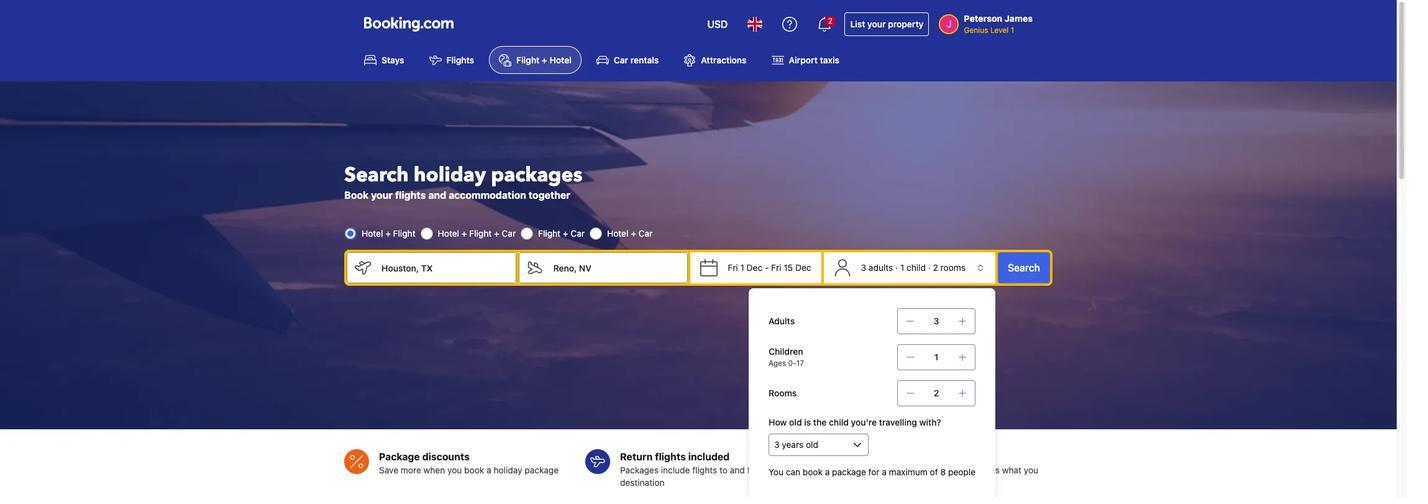 Task type: describe. For each thing, give the bounding box(es) containing it.
more
[[401, 465, 421, 476]]

adults
[[769, 316, 795, 326]]

+ for hotel + flight
[[385, 228, 391, 239]]

ages
[[769, 359, 786, 368]]

costs
[[913, 451, 939, 463]]

3 you from the left
[[1024, 465, 1039, 476]]

hotel + flight
[[362, 228, 416, 239]]

list your property link
[[845, 12, 929, 36]]

old
[[789, 417, 802, 428]]

8
[[941, 467, 946, 477]]

search button
[[998, 253, 1050, 284]]

airport taxis link
[[762, 46, 850, 74]]

your inside the search holiday packages book your flights and accommodation together
[[371, 190, 393, 201]]

3 for 3 adults · 1 child · 2 rooms
[[861, 262, 867, 273]]

child for the
[[829, 417, 849, 428]]

2 horizontal spatial a
[[882, 467, 887, 477]]

adults
[[869, 262, 893, 273]]

usd button
[[700, 9, 736, 39]]

holiday inside the search holiday packages book your flights and accommodation together
[[414, 162, 486, 189]]

package
[[379, 451, 420, 463]]

-
[[765, 262, 769, 273]]

how old is the child you're travelling with?
[[769, 417, 942, 428]]

flights for flights
[[693, 465, 717, 476]]

genius
[[964, 25, 989, 35]]

see
[[977, 465, 991, 476]]

how
[[769, 417, 787, 428]]

airport taxis
[[789, 55, 840, 65]]

1 horizontal spatial a
[[825, 467, 830, 477]]

2 fri from the left
[[771, 262, 782, 273]]

search for search holiday packages book your flights and accommodation together
[[344, 162, 409, 189]]

flight + hotel link
[[489, 46, 582, 74]]

usd
[[708, 19, 728, 30]]

3 adults · 1 child · 2 rooms
[[861, 262, 966, 273]]

hidden
[[877, 451, 910, 463]]

15
[[784, 262, 793, 273]]

no hidden costs all taxes included. what you see is what you pay
[[861, 451, 1039, 488]]

from
[[747, 465, 766, 476]]

car rentals link
[[587, 46, 669, 74]]

include
[[661, 465, 690, 476]]

hotel for hotel + car
[[607, 228, 629, 239]]

children ages 0-17
[[769, 346, 804, 368]]

Where to? field
[[544, 253, 688, 284]]

book
[[344, 190, 369, 201]]

included
[[688, 451, 730, 463]]

attractions
[[701, 55, 747, 65]]

2 you from the left
[[960, 465, 975, 476]]

discounts
[[422, 451, 470, 463]]

booking.com online hotel reservations image
[[364, 17, 454, 32]]

a inside package discounts save more when you book a holiday package
[[487, 465, 491, 476]]

you can book a package for a maximum of 8 people
[[769, 467, 976, 477]]

package discounts save more when you book a holiday package
[[379, 451, 559, 476]]

you're
[[851, 417, 877, 428]]

people
[[949, 467, 976, 477]]

what
[[937, 465, 958, 476]]

list
[[851, 19, 865, 29]]

flight + hotel
[[517, 55, 572, 65]]

and inside the search holiday packages book your flights and accommodation together
[[428, 190, 446, 201]]

hotel + flight + car
[[438, 228, 516, 239]]

maximum
[[889, 467, 928, 477]]

0 vertical spatial is
[[804, 417, 811, 428]]

children
[[769, 346, 803, 357]]

2 inside button
[[828, 16, 833, 25]]

0 vertical spatial your
[[868, 19, 886, 29]]

1 fri from the left
[[728, 262, 738, 273]]

you inside package discounts save more when you book a holiday package
[[448, 465, 462, 476]]

book inside package discounts save more when you book a holiday package
[[464, 465, 484, 476]]

destination
[[620, 478, 665, 488]]

accommodation
[[449, 190, 526, 201]]

travelling
[[879, 417, 917, 428]]

rentals
[[631, 55, 659, 65]]

taxis
[[820, 55, 840, 65]]

fri 1 dec - fri 15 dec
[[728, 262, 811, 273]]

can
[[786, 467, 801, 477]]

17
[[797, 359, 804, 368]]

for
[[869, 467, 880, 477]]

0-
[[788, 359, 797, 368]]

what
[[1002, 465, 1022, 476]]

hotel for hotel + flight
[[362, 228, 383, 239]]

you
[[769, 467, 784, 477]]



Task type: vqa. For each thing, say whether or not it's contained in the screenshot.
top "not"
no



Task type: locate. For each thing, give the bounding box(es) containing it.
book down the discounts
[[464, 465, 484, 476]]

packages
[[620, 465, 659, 476]]

1 horizontal spatial your
[[769, 465, 786, 476]]

· right adults
[[896, 262, 898, 273]]

0 horizontal spatial 3
[[861, 262, 867, 273]]

stays link
[[354, 46, 414, 74]]

1 vertical spatial flights
[[655, 451, 686, 463]]

your inside return flights included packages include flights to and from your destination
[[769, 465, 786, 476]]

2 · from the left
[[928, 262, 931, 273]]

flights inside the search holiday packages book your flights and accommodation together
[[395, 190, 426, 201]]

0 horizontal spatial you
[[448, 465, 462, 476]]

together
[[529, 190, 571, 201]]

2 left rooms
[[933, 262, 938, 273]]

0 horizontal spatial dec
[[747, 262, 763, 273]]

is right see
[[994, 465, 1000, 476]]

child right adults
[[907, 262, 926, 273]]

1 horizontal spatial is
[[994, 465, 1000, 476]]

package
[[525, 465, 559, 476], [832, 467, 866, 477]]

rooms
[[769, 388, 797, 398]]

2 vertical spatial 2
[[934, 388, 939, 398]]

fri left -
[[728, 262, 738, 273]]

included.
[[898, 465, 934, 476]]

flights
[[447, 55, 474, 65]]

0 vertical spatial search
[[344, 162, 409, 189]]

0 vertical spatial and
[[428, 190, 446, 201]]

1 vertical spatial child
[[829, 417, 849, 428]]

flights up hotel + flight
[[395, 190, 426, 201]]

2 vertical spatial flights
[[693, 465, 717, 476]]

1 vertical spatial search
[[1008, 262, 1040, 274]]

book right can
[[803, 467, 823, 477]]

all
[[861, 465, 871, 476]]

packages
[[491, 162, 583, 189]]

0 horizontal spatial your
[[371, 190, 393, 201]]

0 horizontal spatial flights
[[395, 190, 426, 201]]

flights
[[395, 190, 426, 201], [655, 451, 686, 463], [693, 465, 717, 476]]

1 inside peterson james genius level 1
[[1011, 25, 1015, 35]]

a right can
[[825, 467, 830, 477]]

peterson
[[964, 13, 1003, 24]]

2 left list
[[828, 16, 833, 25]]

1 horizontal spatial package
[[832, 467, 866, 477]]

is right old
[[804, 417, 811, 428]]

3 down 3 adults · 1 child · 2 rooms
[[934, 316, 939, 326]]

0 horizontal spatial is
[[804, 417, 811, 428]]

you
[[448, 465, 462, 476], [960, 465, 975, 476], [1024, 465, 1039, 476]]

peterson james genius level 1
[[964, 13, 1033, 35]]

0 horizontal spatial book
[[464, 465, 484, 476]]

and left accommodation
[[428, 190, 446, 201]]

you down the discounts
[[448, 465, 462, 476]]

taxes
[[874, 465, 895, 476]]

flights link
[[419, 46, 484, 74]]

· left rooms
[[928, 262, 931, 273]]

0 vertical spatial holiday
[[414, 162, 486, 189]]

package inside package discounts save more when you book a holiday package
[[525, 465, 559, 476]]

dec
[[747, 262, 763, 273], [796, 262, 811, 273]]

3
[[861, 262, 867, 273], [934, 316, 939, 326]]

1 you from the left
[[448, 465, 462, 476]]

list your property
[[851, 19, 924, 29]]

1 · from the left
[[896, 262, 898, 273]]

you left see
[[960, 465, 975, 476]]

0 horizontal spatial ·
[[896, 262, 898, 273]]

1 vertical spatial 2
[[933, 262, 938, 273]]

fri
[[728, 262, 738, 273], [771, 262, 782, 273]]

0 vertical spatial child
[[907, 262, 926, 273]]

is inside no hidden costs all taxes included. what you see is what you pay
[[994, 465, 1000, 476]]

1 vertical spatial holiday
[[494, 465, 522, 476]]

rooms
[[941, 262, 966, 273]]

car
[[614, 55, 628, 65], [502, 228, 516, 239], [571, 228, 585, 239], [639, 228, 653, 239]]

2 horizontal spatial you
[[1024, 465, 1039, 476]]

+ for flight + hotel
[[542, 55, 547, 65]]

0 horizontal spatial fri
[[728, 262, 738, 273]]

your right book
[[371, 190, 393, 201]]

search inside button
[[1008, 262, 1040, 274]]

flights up include
[[655, 451, 686, 463]]

1 horizontal spatial ·
[[928, 262, 931, 273]]

0 vertical spatial flights
[[395, 190, 426, 201]]

search for search
[[1008, 262, 1040, 274]]

search
[[344, 162, 409, 189], [1008, 262, 1040, 274]]

fri right -
[[771, 262, 782, 273]]

1 horizontal spatial 3
[[934, 316, 939, 326]]

3 for 3
[[934, 316, 939, 326]]

hotel + car
[[607, 228, 653, 239]]

1 horizontal spatial book
[[803, 467, 823, 477]]

+ for flight + car
[[563, 228, 568, 239]]

book
[[464, 465, 484, 476], [803, 467, 823, 477]]

2 horizontal spatial your
[[868, 19, 886, 29]]

0 horizontal spatial and
[[428, 190, 446, 201]]

property
[[888, 19, 924, 29]]

dec left -
[[747, 262, 763, 273]]

1 vertical spatial and
[[730, 465, 745, 476]]

2 vertical spatial your
[[769, 465, 786, 476]]

james
[[1005, 13, 1033, 24]]

flights down included
[[693, 465, 717, 476]]

2
[[828, 16, 833, 25], [933, 262, 938, 273], [934, 388, 939, 398]]

1 horizontal spatial flights
[[655, 451, 686, 463]]

flights for holiday
[[395, 190, 426, 201]]

2 dec from the left
[[796, 262, 811, 273]]

no
[[861, 451, 875, 463]]

save
[[379, 465, 398, 476]]

+
[[542, 55, 547, 65], [385, 228, 391, 239], [462, 228, 467, 239], [494, 228, 500, 239], [563, 228, 568, 239], [631, 228, 636, 239]]

0 horizontal spatial child
[[829, 417, 849, 428]]

1 horizontal spatial fri
[[771, 262, 782, 273]]

attractions link
[[674, 46, 757, 74]]

hotel
[[550, 55, 572, 65], [362, 228, 383, 239], [438, 228, 459, 239], [607, 228, 629, 239]]

0 horizontal spatial package
[[525, 465, 559, 476]]

dec right 15
[[796, 262, 811, 273]]

airport
[[789, 55, 818, 65]]

child for 1
[[907, 262, 926, 273]]

+ for hotel + car
[[631, 228, 636, 239]]

1 horizontal spatial and
[[730, 465, 745, 476]]

car rentals
[[614, 55, 659, 65]]

a right 'when'
[[487, 465, 491, 476]]

1 horizontal spatial child
[[907, 262, 926, 273]]

and
[[428, 190, 446, 201], [730, 465, 745, 476]]

Where from? field
[[372, 253, 516, 284]]

the
[[814, 417, 827, 428]]

0 horizontal spatial a
[[487, 465, 491, 476]]

2 button
[[810, 9, 840, 39]]

child
[[907, 262, 926, 273], [829, 417, 849, 428]]

when
[[424, 465, 445, 476]]

search holiday packages book your flights and accommodation together
[[344, 162, 583, 201]]

flight + car
[[538, 228, 585, 239]]

flight
[[517, 55, 540, 65], [393, 228, 416, 239], [469, 228, 492, 239], [538, 228, 561, 239]]

holiday
[[414, 162, 486, 189], [494, 465, 522, 476]]

+ for hotel + flight + car
[[462, 228, 467, 239]]

of
[[930, 467, 938, 477]]

0 horizontal spatial holiday
[[414, 162, 486, 189]]

your right list
[[868, 19, 886, 29]]

0 horizontal spatial search
[[344, 162, 409, 189]]

a right the for
[[882, 467, 887, 477]]

your right from
[[769, 465, 786, 476]]

1 horizontal spatial search
[[1008, 262, 1040, 274]]

1 vertical spatial your
[[371, 190, 393, 201]]

return flights included packages include flights to and from your destination
[[620, 451, 786, 488]]

search inside the search holiday packages book your flights and accommodation together
[[344, 162, 409, 189]]

child right the
[[829, 417, 849, 428]]

pay
[[861, 478, 876, 488]]

2 horizontal spatial flights
[[693, 465, 717, 476]]

1 vertical spatial is
[[994, 465, 1000, 476]]

2 up with?
[[934, 388, 939, 398]]

to
[[720, 465, 728, 476]]

1 horizontal spatial you
[[960, 465, 975, 476]]

stays
[[382, 55, 404, 65]]

1 vertical spatial 3
[[934, 316, 939, 326]]

holiday inside package discounts save more when you book a holiday package
[[494, 465, 522, 476]]

level
[[991, 25, 1009, 35]]

and inside return flights included packages include flights to and from your destination
[[730, 465, 745, 476]]

1 horizontal spatial dec
[[796, 262, 811, 273]]

and right to
[[730, 465, 745, 476]]

is
[[804, 417, 811, 428], [994, 465, 1000, 476]]

1 horizontal spatial holiday
[[494, 465, 522, 476]]

1
[[1011, 25, 1015, 35], [741, 262, 745, 273], [901, 262, 905, 273], [935, 352, 939, 362]]

3 left adults
[[861, 262, 867, 273]]

1 dec from the left
[[747, 262, 763, 273]]

you right what
[[1024, 465, 1039, 476]]

hotel for hotel + flight + car
[[438, 228, 459, 239]]

with?
[[920, 417, 942, 428]]

0 vertical spatial 2
[[828, 16, 833, 25]]

return
[[620, 451, 653, 463]]

0 vertical spatial 3
[[861, 262, 867, 273]]



